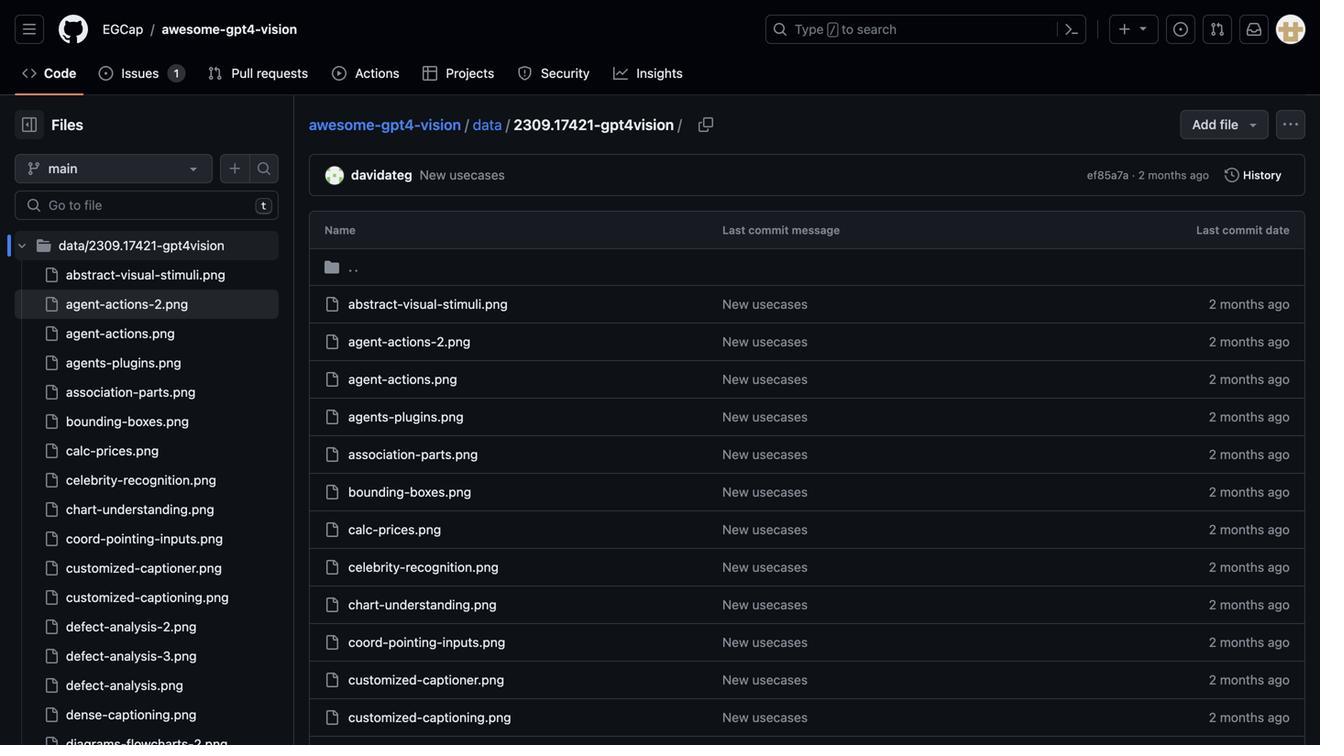 Task type: describe. For each thing, give the bounding box(es) containing it.
table image
[[423, 66, 437, 81]]

issue opened image
[[1174, 22, 1188, 37]]

name
[[325, 224, 356, 237]]

data/ 2309.17421-gpt4vision
[[59, 238, 224, 253]]

side panel image
[[22, 117, 37, 132]]

1 horizontal spatial stimuli.png
[[443, 297, 508, 312]]

calc- inside group
[[66, 443, 96, 458]]

defect- for defect-analysis-3.png
[[66, 649, 110, 664]]

awesome- inside egcap / awesome-gpt4-vision
[[162, 22, 226, 37]]

agent-actions-2.png link
[[348, 334, 471, 349]]

new usecases link for coord-pointing-inputs.png
[[722, 635, 808, 650]]

2 months ago for agent-actions.png
[[1209, 372, 1290, 387]]

new usecases link for bounding-boxes.png
[[722, 485, 808, 500]]

message
[[792, 224, 840, 237]]

1 vertical spatial abstract-visual-stimuli.png
[[348, 297, 508, 312]]

defect- for defect-analysis-2.png
[[66, 619, 110, 634]]

celebrity- inside group
[[66, 473, 123, 488]]

file
[[1220, 117, 1239, 132]]

agent-actions.png link
[[348, 372, 457, 387]]

inputs.png inside group
[[160, 531, 223, 546]]

usecases for coord-pointing-inputs.png
[[752, 635, 808, 650]]

agent- inside 'tree item'
[[66, 297, 105, 312]]

1 vertical spatial recognition.png
[[406, 560, 499, 575]]

usecases for davidateg
[[450, 167, 505, 182]]

/ left copy path image
[[678, 116, 682, 133]]

new usecases link for customized-captioning.png
[[722, 710, 808, 725]]

code link
[[15, 60, 84, 87]]

agent-actions-2.png inside agent-actions-2.png 'tree item'
[[66, 297, 188, 312]]

1 vertical spatial agents-
[[348, 409, 394, 425]]

coord-pointing-inputs.png link
[[348, 635, 505, 650]]

1 horizontal spatial agents-plugins.png
[[348, 409, 464, 425]]

agent- up agent-actions.png link
[[348, 334, 388, 349]]

2 for agent-actions.png
[[1209, 372, 1217, 387]]

pull requests
[[232, 66, 308, 81]]

add file button
[[1181, 110, 1269, 139]]

play image
[[332, 66, 347, 81]]

1 vertical spatial understanding.png
[[385, 597, 497, 612]]

new for coord-pointing-inputs.png
[[722, 635, 749, 650]]

agents- inside group
[[66, 355, 112, 370]]

copy path image
[[698, 117, 713, 132]]

2 for abstract-visual-stimuli.png
[[1209, 297, 1217, 312]]

file image for agents-plugins.png
[[44, 356, 59, 370]]

usecases for celebrity-recognition.png
[[752, 560, 808, 575]]

coord-pointing-inputs.png inside group
[[66, 531, 223, 546]]

customized-captioning.png link
[[348, 710, 511, 725]]

type / to search
[[795, 22, 897, 37]]

pointing- inside group
[[106, 531, 160, 546]]

bounding-boxes.png link
[[348, 485, 471, 500]]

type
[[795, 22, 824, 37]]

analysis.png
[[110, 678, 183, 693]]

1 vertical spatial calc-prices.png
[[348, 522, 441, 537]]

2 months ago for agents-plugins.png
[[1209, 409, 1290, 425]]

date
[[1266, 224, 1290, 237]]

1 horizontal spatial pointing-
[[389, 635, 443, 650]]

to
[[842, 22, 854, 37]]

ago for customized-captioning.png
[[1268, 710, 1290, 725]]

/ left the data
[[465, 116, 469, 133]]

draggable pane splitter slider
[[292, 95, 296, 745]]

new for celebrity-recognition.png
[[722, 560, 749, 575]]

calc-prices.png inside group
[[66, 443, 159, 458]]

usecases for bounding-boxes.png
[[752, 485, 808, 500]]

1 vertical spatial coord-
[[348, 635, 389, 650]]

actions link
[[325, 60, 408, 87]]

2 for customized-captioner.png
[[1209, 673, 1217, 688]]

file image for dense-captioning.png
[[44, 708, 59, 722]]

1 vertical spatial 2.png
[[437, 334, 471, 349]]

usecases for association-parts.png
[[752, 447, 808, 462]]

2 months ago for celebrity-recognition.png
[[1209, 560, 1290, 575]]

new usecases for agent-actions-2.png
[[722, 334, 808, 349]]

new usecases link for celebrity-recognition.png
[[722, 560, 808, 575]]

main
[[48, 161, 78, 176]]

file image for abstract-visual-stimuli.png
[[44, 268, 59, 282]]

usecases for agent-actions.png
[[752, 372, 808, 387]]

new usecases for association-parts.png
[[722, 447, 808, 462]]

months for customized-captioning.png
[[1220, 710, 1264, 725]]

1 vertical spatial prices.png
[[378, 522, 441, 537]]

file image for defect-analysis.png
[[44, 678, 59, 693]]

months for coord-pointing-inputs.png
[[1220, 635, 1264, 650]]

1 vertical spatial chart-understanding.png
[[348, 597, 497, 612]]

last commit date
[[1197, 224, 1290, 237]]

captioner.png inside group
[[140, 561, 222, 576]]

pull
[[232, 66, 253, 81]]

1 vertical spatial calc-
[[348, 522, 378, 537]]

chevron down image
[[17, 240, 28, 251]]

1 horizontal spatial parts.png
[[421, 447, 478, 462]]

2 months ago for bounding-boxes.png
[[1209, 485, 1290, 500]]

graph image
[[613, 66, 628, 81]]

defect-analysis.png
[[66, 678, 183, 693]]

commit for date
[[1223, 224, 1263, 237]]

notifications image
[[1247, 22, 1262, 37]]

new for agent-actions.png
[[722, 372, 749, 387]]

customized-captioner.png link
[[348, 673, 504, 688]]

1 horizontal spatial agent-actions.png
[[348, 372, 457, 387]]

0 horizontal spatial 2309.17421-
[[89, 238, 163, 253]]

3.png
[[163, 649, 197, 664]]

2 for coord-pointing-inputs.png
[[1209, 635, 1217, 650]]

agent- up agents-plugins.png link in the left bottom of the page
[[348, 372, 388, 387]]

file directory open fill image
[[37, 238, 51, 253]]

sc 9kayk9 0 image
[[325, 260, 339, 275]]

1 vertical spatial association-
[[348, 447, 421, 462]]

abstract-visual-stimuli.png link
[[348, 297, 508, 312]]

1 horizontal spatial captioner.png
[[423, 673, 504, 688]]

projects link
[[415, 60, 503, 87]]

new usecases for abstract-visual-stimuli.png
[[722, 297, 808, 312]]

new usecases link for agents-plugins.png
[[722, 409, 808, 425]]

0 vertical spatial gpt4vision
[[601, 116, 674, 133]]

plus image
[[1118, 22, 1132, 37]]

bounding- inside group
[[66, 414, 128, 429]]

1 vertical spatial customized-captioner.png
[[348, 673, 504, 688]]

new usecases for chart-understanding.png
[[722, 597, 808, 612]]

1 vertical spatial actions.png
[[388, 372, 457, 387]]

code image
[[22, 66, 37, 81]]

more options image
[[1284, 117, 1298, 132]]

new usecases for calc-prices.png
[[722, 522, 808, 537]]

0 vertical spatial triangle down image
[[1136, 21, 1151, 35]]

agent- down agent-actions-2.png 'tree item'
[[66, 326, 105, 341]]

abstract-visual-stimuli.png inside group
[[66, 267, 225, 282]]

2 vertical spatial 2.png
[[163, 619, 197, 634]]

usecases for customized-captioner.png
[[752, 673, 808, 688]]

coord- inside group
[[66, 531, 106, 546]]

/ inside egcap / awesome-gpt4-vision
[[151, 22, 154, 37]]

months for customized-captioner.png
[[1220, 673, 1264, 688]]

agent-actions.png inside group
[[66, 326, 175, 341]]

0 horizontal spatial gpt4vision
[[163, 238, 224, 253]]

new usecases for agent-actions.png
[[722, 372, 808, 387]]

1 horizontal spatial 2309.17421-
[[514, 116, 601, 133]]

months for agents-plugins.png
[[1220, 409, 1264, 425]]

new for abstract-visual-stimuli.png
[[722, 297, 749, 312]]

egcap link
[[95, 15, 151, 44]]

1 vertical spatial bounding-boxes.png
[[348, 485, 471, 500]]

·
[[1132, 169, 1135, 182]]

ago for chart-understanding.png
[[1268, 597, 1290, 612]]

projects
[[446, 66, 494, 81]]

2 months ago for chart-understanding.png
[[1209, 597, 1290, 612]]

defect-analysis-3.png
[[66, 649, 197, 664]]

insights link
[[606, 60, 692, 87]]

customized-captioning.png inside group
[[66, 590, 229, 605]]

last commit message
[[722, 224, 840, 237]]

bounding-boxes.png inside group
[[66, 414, 189, 429]]

ef85a7a · 2 months ago
[[1087, 169, 1209, 182]]

new usecases link for chart-understanding.png
[[722, 597, 808, 612]]

requests
[[257, 66, 308, 81]]

agent-actions-2.png tree item
[[15, 290, 279, 319]]

actions- inside 'tree item'
[[105, 297, 154, 312]]

1 vertical spatial agent-actions-2.png
[[348, 334, 471, 349]]

ago for association-parts.png
[[1268, 447, 1290, 462]]

egcap
[[103, 22, 143, 37]]

file image for customized-captioning.png
[[44, 590, 59, 605]]

actions
[[355, 66, 400, 81]]

months for calc-prices.png
[[1220, 522, 1264, 537]]

months for bounding-boxes.png
[[1220, 485, 1264, 500]]

.. link
[[325, 258, 1290, 277]]

2.png inside 'tree item'
[[154, 297, 188, 312]]

1 horizontal spatial abstract-
[[348, 297, 403, 312]]

months for abstract-visual-stimuli.png
[[1220, 297, 1264, 312]]

1 horizontal spatial awesome-gpt4-vision link
[[309, 116, 461, 133]]

2 months ago for association-parts.png
[[1209, 447, 1290, 462]]

add
[[1192, 117, 1217, 132]]

data/
[[59, 238, 89, 253]]

months for agent-actions-2.png
[[1220, 334, 1264, 349]]

file image for customized-captioner.png
[[44, 561, 59, 576]]

file image for agent-actions.png
[[44, 326, 59, 341]]

1 vertical spatial association-parts.png
[[348, 447, 478, 462]]

pull requests link
[[200, 60, 317, 87]]

0 horizontal spatial prices.png
[[96, 443, 159, 458]]

egcap / awesome-gpt4-vision
[[103, 22, 297, 37]]

git branch image
[[27, 161, 41, 176]]

history image
[[1225, 168, 1240, 182]]

2 months ago for calc-prices.png
[[1209, 522, 1290, 537]]

agents-plugins.png link
[[348, 409, 464, 425]]

file image for association-parts.png
[[44, 385, 59, 400]]

2 months ago for customized-captioner.png
[[1209, 673, 1290, 688]]

2 for agent-actions-2.png
[[1209, 334, 1217, 349]]

1
[[174, 67, 179, 80]]



Task type: locate. For each thing, give the bounding box(es) containing it.
2 months ago
[[1209, 297, 1290, 312], [1209, 334, 1290, 349], [1209, 372, 1290, 387], [1209, 409, 1290, 425], [1209, 447, 1290, 462], [1209, 485, 1290, 500], [1209, 522, 1290, 537], [1209, 560, 1290, 575], [1209, 597, 1290, 612], [1209, 635, 1290, 650], [1209, 673, 1290, 688], [1209, 710, 1290, 725]]

0 vertical spatial actions-
[[105, 297, 154, 312]]

vision left data link in the top left of the page
[[421, 116, 461, 133]]

agents-plugins.png down agent-actions.png link
[[348, 409, 464, 425]]

7 file image from the top
[[44, 678, 59, 693]]

2 months ago for coord-pointing-inputs.png
[[1209, 635, 1290, 650]]

awesome- down the play icon
[[309, 116, 381, 133]]

new usecases link for agent-actions.png
[[722, 372, 808, 387]]

2 file image from the top
[[44, 326, 59, 341]]

search image
[[27, 198, 41, 213]]

1 horizontal spatial inputs.png
[[443, 635, 505, 650]]

ago for celebrity-recognition.png
[[1268, 560, 1290, 575]]

stimuli.png up agent-actions-2.png 'tree item'
[[160, 267, 225, 282]]

1 vertical spatial triangle down image
[[1246, 117, 1261, 132]]

0 horizontal spatial git pull request image
[[208, 66, 222, 81]]

tree item containing data/
[[15, 231, 279, 745]]

vision
[[261, 22, 297, 37], [421, 116, 461, 133]]

0 vertical spatial git pull request image
[[1210, 22, 1225, 37]]

1 vertical spatial gpt4-
[[381, 116, 421, 133]]

new for association-parts.png
[[722, 447, 749, 462]]

coord-pointing-inputs.png up defect-analysis-2.png
[[66, 531, 223, 546]]

calc-prices.png
[[66, 443, 159, 458], [348, 522, 441, 537]]

awesome-
[[162, 22, 226, 37], [309, 116, 381, 133]]

1 vertical spatial vision
[[421, 116, 461, 133]]

add file image
[[228, 161, 243, 176]]

actions-
[[105, 297, 154, 312], [388, 334, 437, 349]]

customized-captioning.png up defect-analysis-2.png
[[66, 590, 229, 605]]

6 file image from the top
[[44, 502, 59, 517]]

shield image
[[518, 66, 532, 81]]

2309.17421- down go to file text box
[[89, 238, 163, 253]]

customized-captioner.png inside group
[[66, 561, 222, 576]]

actions.png down agent-actions-2.png "link"
[[388, 372, 457, 387]]

last left date
[[1197, 224, 1220, 237]]

1 vertical spatial defect-
[[66, 649, 110, 664]]

file image for coord-pointing-inputs.png
[[44, 532, 59, 546]]

0 vertical spatial association-
[[66, 385, 139, 400]]

0 vertical spatial celebrity-recognition.png
[[66, 473, 216, 488]]

4 file image from the top
[[44, 444, 59, 458]]

analysis- up defect-analysis-3.png
[[110, 619, 163, 634]]

0 horizontal spatial awesome-gpt4-vision link
[[154, 15, 304, 44]]

group
[[15, 260, 279, 745]]

chart-understanding.png link
[[348, 597, 497, 612]]

new for agent-actions-2.png
[[722, 334, 749, 349]]

0 horizontal spatial agents-plugins.png
[[66, 355, 181, 370]]

3 file image from the top
[[44, 385, 59, 400]]

triangle down image right plus icon
[[1136, 21, 1151, 35]]

1 commit from the left
[[749, 224, 789, 237]]

1 horizontal spatial boxes.png
[[410, 485, 471, 500]]

months for association-parts.png
[[1220, 447, 1264, 462]]

0 vertical spatial agent-actions.png
[[66, 326, 175, 341]]

insights
[[637, 66, 683, 81]]

0 vertical spatial 2.png
[[154, 297, 188, 312]]

1 horizontal spatial prices.png
[[378, 522, 441, 537]]

dense-
[[66, 707, 108, 722]]

celebrity-recognition.png inside group
[[66, 473, 216, 488]]

actions- down data/ 2309.17421-gpt4vision
[[105, 297, 154, 312]]

stimuli.png up agent-actions-2.png "link"
[[443, 297, 508, 312]]

0 horizontal spatial celebrity-recognition.png
[[66, 473, 216, 488]]

months for celebrity-recognition.png
[[1220, 560, 1264, 575]]

agent-actions-2.png down data/ 2309.17421-gpt4vision
[[66, 297, 188, 312]]

1 horizontal spatial coord-
[[348, 635, 389, 650]]

captioner.png up defect-analysis-2.png
[[140, 561, 222, 576]]

new for davidateg
[[420, 167, 446, 182]]

search
[[857, 22, 897, 37]]

tree item
[[15, 231, 279, 745]]

last left 'message'
[[722, 224, 746, 237]]

defect-analysis-2.png
[[66, 619, 197, 634]]

Go to file text field
[[49, 192, 248, 219]]

agent- down data/
[[66, 297, 105, 312]]

7 2 months ago from the top
[[1209, 522, 1290, 537]]

awesome-gpt4-vision / data / 2309.17421-gpt4vision /
[[309, 116, 682, 133]]

2 months ago for customized-captioning.png
[[1209, 710, 1290, 725]]

2 file image from the top
[[44, 356, 59, 370]]

triangle down image right file
[[1246, 117, 1261, 132]]

4 2 months ago from the top
[[1209, 409, 1290, 425]]

1 vertical spatial gpt4vision
[[163, 238, 224, 253]]

new usecases link for calc-prices.png
[[722, 522, 808, 537]]

2 for celebrity-recognition.png
[[1209, 560, 1217, 575]]

defect- for defect-analysis.png
[[66, 678, 110, 693]]

1 horizontal spatial customized-captioner.png
[[348, 673, 504, 688]]

davidateg link
[[351, 167, 412, 182]]

vision up requests
[[261, 22, 297, 37]]

0 horizontal spatial awesome-
[[162, 22, 226, 37]]

..
[[348, 259, 360, 275]]

new for chart-understanding.png
[[722, 597, 749, 612]]

1 horizontal spatial bounding-
[[348, 485, 410, 500]]

gpt4- up pull
[[226, 22, 261, 37]]

captioning.png down customized-captioner.png 'link'
[[423, 710, 511, 725]]

0 horizontal spatial customized-captioner.png
[[66, 561, 222, 576]]

1 horizontal spatial vision
[[421, 116, 461, 133]]

usecases for chart-understanding.png
[[752, 597, 808, 612]]

captioning.png
[[140, 590, 229, 605], [108, 707, 197, 722], [423, 710, 511, 725]]

new usecases link for davidateg
[[420, 167, 505, 182]]

defect- up defect-analysis-3.png
[[66, 619, 110, 634]]

bounding-
[[66, 414, 128, 429], [348, 485, 410, 500]]

visual- inside group
[[121, 267, 160, 282]]

understanding.png inside group
[[102, 502, 214, 517]]

davidateg
[[351, 167, 412, 182]]

1 last from the left
[[722, 224, 746, 237]]

2.png down abstract-visual-stimuli.png link
[[437, 334, 471, 349]]

6 2 months ago from the top
[[1209, 485, 1290, 500]]

ago for customized-captioner.png
[[1268, 673, 1290, 688]]

association-parts.png inside group
[[66, 385, 196, 400]]

git pull request image inside pull requests link
[[208, 66, 222, 81]]

0 vertical spatial abstract-visual-stimuli.png
[[66, 267, 225, 282]]

0 vertical spatial bounding-
[[66, 414, 128, 429]]

1 vertical spatial awesome-
[[309, 116, 381, 133]]

captioning.png down analysis.png
[[108, 707, 197, 722]]

boxes.png
[[128, 414, 189, 429], [410, 485, 471, 500]]

ef85a7a
[[1087, 169, 1129, 182]]

1 vertical spatial git pull request image
[[208, 66, 222, 81]]

t
[[261, 200, 267, 212]]

new usecases link for agent-actions-2.png
[[722, 334, 808, 349]]

6 file image from the top
[[44, 649, 59, 664]]

last
[[722, 224, 746, 237], [1197, 224, 1220, 237]]

abstract- down ..
[[348, 297, 403, 312]]

defect- up defect-analysis.png
[[66, 649, 110, 664]]

0 horizontal spatial agents-
[[66, 355, 112, 370]]

/ right egcap
[[151, 22, 154, 37]]

dense-captioning.png
[[66, 707, 197, 722]]

agent-
[[66, 297, 105, 312], [66, 326, 105, 341], [348, 334, 388, 349], [348, 372, 388, 387]]

association- inside group
[[66, 385, 139, 400]]

new for bounding-boxes.png
[[722, 485, 749, 500]]

coord-
[[66, 531, 106, 546], [348, 635, 389, 650]]

search this repository image
[[257, 161, 271, 176]]

months for agent-actions.png
[[1220, 372, 1264, 387]]

agents- down agent-actions-2.png 'tree item'
[[66, 355, 112, 370]]

pointing- down the chart-understanding.png link
[[389, 635, 443, 650]]

1 2 months ago from the top
[[1209, 297, 1290, 312]]

ago for bounding-boxes.png
[[1268, 485, 1290, 500]]

ago for abstract-visual-stimuli.png
[[1268, 297, 1290, 312]]

1 horizontal spatial coord-pointing-inputs.png
[[348, 635, 505, 650]]

customized-captioner.png down coord-pointing-inputs.png link
[[348, 673, 504, 688]]

0 vertical spatial bounding-boxes.png
[[66, 414, 189, 429]]

visual- up agent-actions-2.png "link"
[[403, 297, 443, 312]]

ago for coord-pointing-inputs.png
[[1268, 635, 1290, 650]]

coord-pointing-inputs.png up customized-captioner.png 'link'
[[348, 635, 505, 650]]

0 vertical spatial awesome-
[[162, 22, 226, 37]]

commit left date
[[1223, 224, 1263, 237]]

parts.png inside group
[[139, 385, 196, 400]]

0 vertical spatial vision
[[261, 22, 297, 37]]

pointing- up defect-analysis-2.png
[[106, 531, 160, 546]]

stimuli.png
[[160, 267, 225, 282], [443, 297, 508, 312]]

1 horizontal spatial gpt4vision
[[601, 116, 674, 133]]

2 defect- from the top
[[66, 649, 110, 664]]

9 2 months ago from the top
[[1209, 597, 1290, 612]]

actions- up agent-actions.png link
[[388, 334, 437, 349]]

ago for agent-actions-2.png
[[1268, 334, 1290, 349]]

group containing abstract-visual-stimuli.png
[[15, 260, 279, 745]]

calc-
[[66, 443, 96, 458], [348, 522, 378, 537]]

stimuli.png inside group
[[160, 267, 225, 282]]

security
[[541, 66, 590, 81]]

usecases for agents-plugins.png
[[752, 409, 808, 425]]

file image for agent-actions-2.png
[[44, 297, 59, 312]]

1 vertical spatial chart-
[[348, 597, 385, 612]]

2 commit from the left
[[1223, 224, 1263, 237]]

new usecases for davidateg
[[420, 167, 505, 182]]

1 vertical spatial abstract-
[[348, 297, 403, 312]]

last for last commit date
[[1197, 224, 1220, 237]]

defect- up dense-
[[66, 678, 110, 693]]

new for customized-captioner.png
[[722, 673, 749, 688]]

0 horizontal spatial last
[[722, 224, 746, 237]]

1 vertical spatial agents-plugins.png
[[348, 409, 464, 425]]

agent-actions-2.png up agent-actions.png link
[[348, 334, 471, 349]]

captioner.png up customized-captioning.png link
[[423, 673, 504, 688]]

0 vertical spatial actions.png
[[105, 326, 175, 341]]

plugins.png up the association-parts.png link
[[394, 409, 464, 425]]

agents- down agent-actions.png link
[[348, 409, 394, 425]]

data link
[[473, 116, 502, 133]]

2 analysis- from the top
[[110, 649, 163, 664]]

customized-captioner.png up defect-analysis-2.png
[[66, 561, 222, 576]]

files
[[51, 116, 83, 133]]

new usecases link for customized-captioner.png
[[722, 673, 808, 688]]

new usecases for customized-captioning.png
[[722, 710, 808, 725]]

agents-plugins.png down agent-actions-2.png 'tree item'
[[66, 355, 181, 370]]

analysis- down defect-analysis-2.png
[[110, 649, 163, 664]]

list containing egcap / awesome-gpt4-vision
[[95, 15, 755, 44]]

11 2 months ago from the top
[[1209, 673, 1290, 688]]

captioner.png
[[140, 561, 222, 576], [423, 673, 504, 688]]

1 vertical spatial celebrity-
[[348, 560, 406, 575]]

commit
[[749, 224, 789, 237], [1223, 224, 1263, 237]]

customized-
[[66, 561, 140, 576], [66, 590, 140, 605], [348, 673, 423, 688], [348, 710, 423, 725]]

5 file image from the top
[[44, 473, 59, 488]]

1 horizontal spatial gpt4-
[[381, 116, 421, 133]]

3 file image from the top
[[44, 414, 59, 429]]

10 2 months ago from the top
[[1209, 635, 1290, 650]]

0 horizontal spatial pointing-
[[106, 531, 160, 546]]

vision inside egcap / awesome-gpt4-vision
[[261, 22, 297, 37]]

1 file image from the top
[[44, 268, 59, 282]]

security link
[[510, 60, 599, 87]]

main button
[[15, 154, 213, 183]]

analysis- for 2.png
[[110, 619, 163, 634]]

0 vertical spatial chart-understanding.png
[[66, 502, 214, 517]]

1 vertical spatial celebrity-recognition.png
[[348, 560, 499, 575]]

0 vertical spatial customized-captioner.png
[[66, 561, 222, 576]]

ef85a7a link
[[1087, 167, 1129, 183]]

gpt4-
[[226, 22, 261, 37], [381, 116, 421, 133]]

git pull request image left notifications image at the right top of the page
[[1210, 22, 1225, 37]]

customized-captioner.png
[[66, 561, 222, 576], [348, 673, 504, 688]]

commit for message
[[749, 224, 789, 237]]

abstract-visual-stimuli.png
[[66, 267, 225, 282], [348, 297, 508, 312]]

file image
[[44, 297, 59, 312], [44, 356, 59, 370], [44, 414, 59, 429], [44, 444, 59, 458], [44, 473, 59, 488], [44, 502, 59, 517], [44, 532, 59, 546], [44, 590, 59, 605], [44, 708, 59, 722]]

0 vertical spatial plugins.png
[[112, 355, 181, 370]]

2 for chart-understanding.png
[[1209, 597, 1217, 612]]

3 defect- from the top
[[66, 678, 110, 693]]

new
[[420, 167, 446, 182], [722, 297, 749, 312], [722, 334, 749, 349], [722, 372, 749, 387], [722, 409, 749, 425], [722, 447, 749, 462], [722, 485, 749, 500], [722, 522, 749, 537], [722, 560, 749, 575], [722, 597, 749, 612], [722, 635, 749, 650], [722, 673, 749, 688], [722, 710, 749, 725]]

association-parts.png link
[[348, 447, 478, 462]]

1 vertical spatial 2309.17421-
[[89, 238, 163, 253]]

0 vertical spatial agents-
[[66, 355, 112, 370]]

0 horizontal spatial plugins.png
[[112, 355, 181, 370]]

add file tooltip
[[220, 154, 249, 183]]

list
[[95, 15, 755, 44]]

history
[[1243, 169, 1282, 182]]

2 vertical spatial defect-
[[66, 678, 110, 693]]

1 vertical spatial stimuli.png
[[443, 297, 508, 312]]

1 horizontal spatial chart-
[[348, 597, 385, 612]]

0 horizontal spatial bounding-boxes.png
[[66, 414, 189, 429]]

2 for association-parts.png
[[1209, 447, 1217, 462]]

2 2 months ago from the top
[[1209, 334, 1290, 349]]

understanding.png
[[102, 502, 214, 517], [385, 597, 497, 612]]

pointing-
[[106, 531, 160, 546], [389, 635, 443, 650]]

1 vertical spatial parts.png
[[421, 447, 478, 462]]

usecases for abstract-visual-stimuli.png
[[752, 297, 808, 312]]

5 file image from the top
[[44, 620, 59, 634]]

1 vertical spatial actions-
[[388, 334, 437, 349]]

command palette image
[[1064, 22, 1079, 37]]

new usecases for coord-pointing-inputs.png
[[722, 635, 808, 650]]

git pull request image
[[1210, 22, 1225, 37], [208, 66, 222, 81]]

8 file image from the top
[[44, 590, 59, 605]]

actions.png down agent-actions-2.png 'tree item'
[[105, 326, 175, 341]]

customized-captioning.png down customized-captioner.png 'link'
[[348, 710, 511, 725]]

abstract- down data/
[[66, 267, 121, 282]]

add file
[[1192, 117, 1239, 132]]

awesome-gpt4-vision link up pull
[[154, 15, 304, 44]]

7 file image from the top
[[44, 532, 59, 546]]

2 for customized-captioning.png
[[1209, 710, 1217, 725]]

awesome- up 1 at left
[[162, 22, 226, 37]]

0 horizontal spatial recognition.png
[[123, 473, 216, 488]]

1 vertical spatial awesome-gpt4-vision link
[[309, 116, 461, 133]]

agent-actions.png down agent-actions-2.png 'tree item'
[[66, 326, 175, 341]]

chart-understanding.png inside group
[[66, 502, 214, 517]]

2.png down data/ 2309.17421-gpt4vision
[[154, 297, 188, 312]]

boxes.png inside group
[[128, 414, 189, 429]]

0 vertical spatial calc-prices.png
[[66, 443, 159, 458]]

association-parts.png
[[66, 385, 196, 400], [348, 447, 478, 462]]

usecases for agent-actions-2.png
[[752, 334, 808, 349]]

1 horizontal spatial awesome-
[[309, 116, 381, 133]]

0 horizontal spatial visual-
[[121, 267, 160, 282]]

new usecases for bounding-boxes.png
[[722, 485, 808, 500]]

0 vertical spatial agents-plugins.png
[[66, 355, 181, 370]]

1 horizontal spatial commit
[[1223, 224, 1263, 237]]

gpt4vision
[[601, 116, 674, 133], [163, 238, 224, 253]]

gpt4- inside egcap / awesome-gpt4-vision
[[226, 22, 261, 37]]

chart-
[[66, 502, 102, 517], [348, 597, 385, 612]]

months
[[1148, 169, 1187, 182], [1220, 297, 1264, 312], [1220, 334, 1264, 349], [1220, 372, 1264, 387], [1220, 409, 1264, 425], [1220, 447, 1264, 462], [1220, 485, 1264, 500], [1220, 522, 1264, 537], [1220, 560, 1264, 575], [1220, 597, 1264, 612], [1220, 635, 1264, 650], [1220, 673, 1264, 688], [1220, 710, 1264, 725]]

1 vertical spatial visual-
[[403, 297, 443, 312]]

ago for agent-actions.png
[[1268, 372, 1290, 387]]

0 vertical spatial prices.png
[[96, 443, 159, 458]]

0 vertical spatial defect-
[[66, 619, 110, 634]]

0 vertical spatial parts.png
[[139, 385, 196, 400]]

file image for defect-analysis-3.png
[[44, 649, 59, 664]]

plugins.png down agent-actions-2.png 'tree item'
[[112, 355, 181, 370]]

1 horizontal spatial abstract-visual-stimuli.png
[[348, 297, 508, 312]]

/ left to
[[829, 24, 836, 37]]

file image inside agent-actions-2.png 'tree item'
[[44, 297, 59, 312]]

0 vertical spatial stimuli.png
[[160, 267, 225, 282]]

months for chart-understanding.png
[[1220, 597, 1264, 612]]

2 for bounding-boxes.png
[[1209, 485, 1217, 500]]

1 vertical spatial analysis-
[[110, 649, 163, 664]]

0 horizontal spatial boxes.png
[[128, 414, 189, 429]]

/ inside the type / to search
[[829, 24, 836, 37]]

code
[[44, 66, 76, 81]]

file image for celebrity-recognition.png
[[44, 473, 59, 488]]

2 months ago for agent-actions-2.png
[[1209, 334, 1290, 349]]

1 defect- from the top
[[66, 619, 110, 634]]

abstract-visual-stimuli.png up agent-actions-2.png 'tree item'
[[66, 267, 225, 282]]

parts.png up bounding-boxes.png link
[[421, 447, 478, 462]]

issues
[[121, 66, 159, 81]]

celebrity-recognition.png
[[66, 473, 216, 488], [348, 560, 499, 575]]

commit left 'message'
[[749, 224, 789, 237]]

recognition.png
[[123, 473, 216, 488], [406, 560, 499, 575]]

association-parts.png up bounding-boxes.png link
[[348, 447, 478, 462]]

chart- inside group
[[66, 502, 102, 517]]

calc-prices.png link
[[348, 522, 441, 537]]

ago for calc-prices.png
[[1268, 522, 1290, 537]]

association-
[[66, 385, 139, 400], [348, 447, 421, 462]]

1 horizontal spatial triangle down image
[[1246, 117, 1261, 132]]

issue opened image
[[98, 66, 113, 81]]

2 for calc-prices.png
[[1209, 522, 1217, 537]]

1 horizontal spatial actions-
[[388, 334, 437, 349]]

1 horizontal spatial plugins.png
[[394, 409, 464, 425]]

usecases for calc-prices.png
[[752, 522, 808, 537]]

ago
[[1190, 169, 1209, 182], [1268, 297, 1290, 312], [1268, 334, 1290, 349], [1268, 372, 1290, 387], [1268, 409, 1290, 425], [1268, 447, 1290, 462], [1268, 485, 1290, 500], [1268, 522, 1290, 537], [1268, 560, 1290, 575], [1268, 597, 1290, 612], [1268, 635, 1290, 650], [1268, 673, 1290, 688], [1268, 710, 1290, 725]]

1 file image from the top
[[44, 297, 59, 312]]

homepage image
[[59, 15, 88, 44]]

agent-actions.png
[[66, 326, 175, 341], [348, 372, 457, 387]]

prices.png
[[96, 443, 159, 458], [378, 522, 441, 537]]

0 horizontal spatial commit
[[749, 224, 789, 237]]

ago for agents-plugins.png
[[1268, 409, 1290, 425]]

1 vertical spatial plugins.png
[[394, 409, 464, 425]]

0 horizontal spatial abstract-visual-stimuli.png
[[66, 267, 225, 282]]

4 file image from the top
[[44, 561, 59, 576]]

inputs.png
[[160, 531, 223, 546], [443, 635, 505, 650]]

1 horizontal spatial calc-
[[348, 522, 378, 537]]

git pull request image left pull
[[208, 66, 222, 81]]

awesome-gpt4-vision link up the 'davidateg' link
[[309, 116, 461, 133]]

new usecases for customized-captioner.png
[[722, 673, 808, 688]]

agent-actions.png up agents-plugins.png link in the left bottom of the page
[[348, 372, 457, 387]]

new usecases link for association-parts.png
[[722, 447, 808, 462]]

9 file image from the top
[[44, 708, 59, 722]]

8 2 months ago from the top
[[1209, 560, 1290, 575]]

agent-actions-2.png
[[66, 297, 188, 312], [348, 334, 471, 349]]

abstract- inside group
[[66, 267, 121, 282]]

file image for bounding-boxes.png
[[44, 414, 59, 429]]

0 vertical spatial calc-
[[66, 443, 96, 458]]

12 2 months ago from the top
[[1209, 710, 1290, 725]]

file image
[[44, 268, 59, 282], [44, 326, 59, 341], [44, 385, 59, 400], [44, 561, 59, 576], [44, 620, 59, 634], [44, 649, 59, 664], [44, 678, 59, 693], [44, 737, 59, 745]]

new for customized-captioning.png
[[722, 710, 749, 725]]

2309.17421- down security link
[[514, 116, 601, 133]]

2 months ago for abstract-visual-stimuli.png
[[1209, 297, 1290, 312]]

file image for calc-prices.png
[[44, 444, 59, 458]]

2 last from the left
[[1197, 224, 1220, 237]]

1 horizontal spatial last
[[1197, 224, 1220, 237]]

0 horizontal spatial actions.png
[[105, 326, 175, 341]]

visual- down data/ 2309.17421-gpt4vision
[[121, 267, 160, 282]]

1 horizontal spatial association-parts.png
[[348, 447, 478, 462]]

0 horizontal spatial stimuli.png
[[160, 267, 225, 282]]

data
[[473, 116, 502, 133]]

plugins.png inside group
[[112, 355, 181, 370]]

2.png up '3.png' at the bottom left of the page
[[163, 619, 197, 634]]

analysis- for 3.png
[[110, 649, 163, 664]]

davidateg image
[[325, 167, 344, 185]]

association-parts.png down agent-actions-2.png 'tree item'
[[66, 385, 196, 400]]

file image for chart-understanding.png
[[44, 502, 59, 517]]

last for last commit message
[[722, 224, 746, 237]]

1 analysis- from the top
[[110, 619, 163, 634]]

agents-plugins.png inside group
[[66, 355, 181, 370]]

1 vertical spatial inputs.png
[[443, 635, 505, 650]]

gpt4- up the 'davidateg' link
[[381, 116, 421, 133]]

1 vertical spatial captioner.png
[[423, 673, 504, 688]]

usecases
[[450, 167, 505, 182], [752, 297, 808, 312], [752, 334, 808, 349], [752, 372, 808, 387], [752, 409, 808, 425], [752, 447, 808, 462], [752, 485, 808, 500], [752, 522, 808, 537], [752, 560, 808, 575], [752, 597, 808, 612], [752, 635, 808, 650], [752, 673, 808, 688], [752, 710, 808, 725]]

visual-
[[121, 267, 160, 282], [403, 297, 443, 312]]

1 vertical spatial coord-pointing-inputs.png
[[348, 635, 505, 650]]

0 horizontal spatial abstract-
[[66, 267, 121, 282]]

recognition.png inside group
[[123, 473, 216, 488]]

new for calc-prices.png
[[722, 522, 749, 537]]

1 vertical spatial bounding-
[[348, 485, 410, 500]]

captioning.png up '3.png' at the bottom left of the page
[[140, 590, 229, 605]]

/ right the data
[[506, 116, 510, 133]]

abstract-visual-stimuli.png up agent-actions-2.png "link"
[[348, 297, 508, 312]]

gpt4vision down "insights" link
[[601, 116, 674, 133]]

git pull request image for issue opened image at left
[[208, 66, 222, 81]]

0 vertical spatial chart-
[[66, 502, 102, 517]]

awesome-gpt4-vision link
[[154, 15, 304, 44], [309, 116, 461, 133]]

0 horizontal spatial captioner.png
[[140, 561, 222, 576]]

celebrity-recognition.png link
[[348, 560, 499, 575]]

abstract-
[[66, 267, 121, 282], [348, 297, 403, 312]]

new usecases link for abstract-visual-stimuli.png
[[722, 297, 808, 312]]

1 vertical spatial customized-captioning.png
[[348, 710, 511, 725]]

history link
[[1217, 162, 1290, 188]]

1 horizontal spatial recognition.png
[[406, 560, 499, 575]]

2 for agents-plugins.png
[[1209, 409, 1217, 425]]

gpt4vision down go to file text box
[[163, 238, 224, 253]]

parts.png down agent-actions-2.png 'tree item'
[[139, 385, 196, 400]]

8 file image from the top
[[44, 737, 59, 745]]

triangle down image
[[1136, 21, 1151, 35], [1246, 117, 1261, 132]]

2309.17421-
[[514, 116, 601, 133], [89, 238, 163, 253]]

5 2 months ago from the top
[[1209, 447, 1290, 462]]

new usecases
[[420, 167, 505, 182], [722, 297, 808, 312], [722, 334, 808, 349], [722, 372, 808, 387], [722, 409, 808, 425], [722, 447, 808, 462], [722, 485, 808, 500], [722, 522, 808, 537], [722, 560, 808, 575], [722, 597, 808, 612], [722, 635, 808, 650], [722, 673, 808, 688], [722, 710, 808, 725]]

3 2 months ago from the top
[[1209, 372, 1290, 387]]

new for agents-plugins.png
[[722, 409, 749, 425]]

0 horizontal spatial understanding.png
[[102, 502, 214, 517]]

0 vertical spatial agent-actions-2.png
[[66, 297, 188, 312]]

triangle down image inside add file popup button
[[1246, 117, 1261, 132]]



Task type: vqa. For each thing, say whether or not it's contained in the screenshot.
3rd file icon from the bottom of the group containing abstract-visual-stimuli.png
yes



